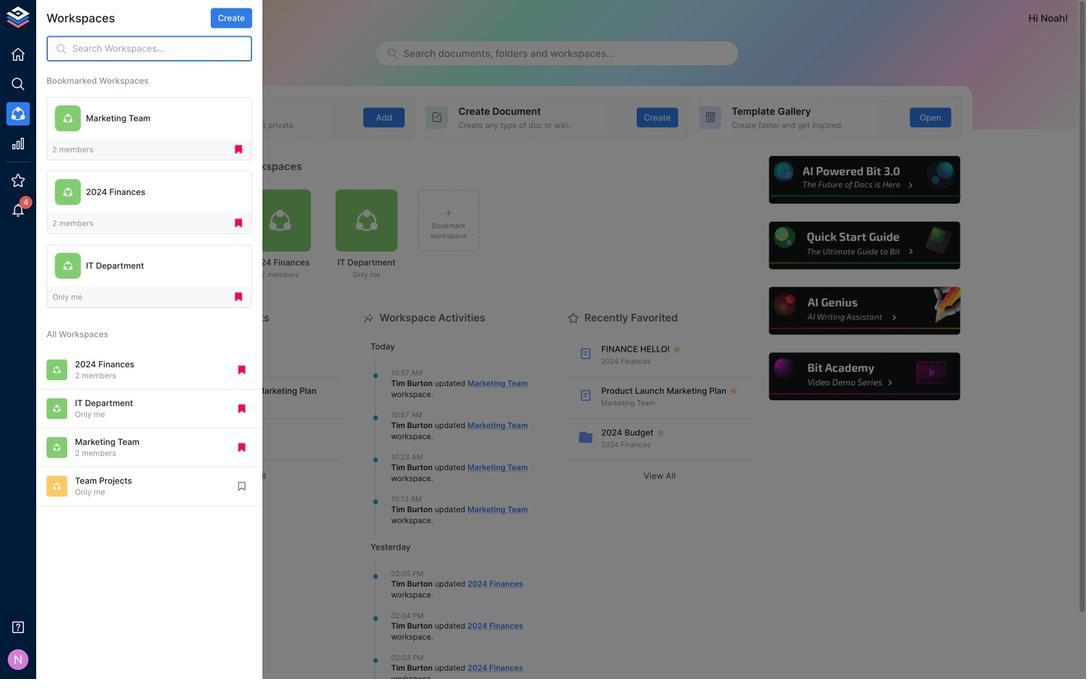 Task type: describe. For each thing, give the bounding box(es) containing it.
2 help image from the top
[[768, 220, 962, 271]]

1 help image from the top
[[768, 154, 962, 206]]

bookmark image
[[236, 481, 248, 492]]



Task type: vqa. For each thing, say whether or not it's contained in the screenshot.
the top tb
no



Task type: locate. For each thing, give the bounding box(es) containing it.
remove bookmark image
[[233, 217, 245, 229], [233, 291, 245, 303], [236, 364, 248, 376], [236, 403, 248, 415]]

Search Workspaces... text field
[[72, 36, 252, 62]]

4 help image from the top
[[768, 351, 962, 402]]

help image
[[768, 154, 962, 206], [768, 220, 962, 271], [768, 285, 962, 337], [768, 351, 962, 402]]

remove bookmark image
[[233, 144, 245, 155], [236, 442, 248, 453]]

3 help image from the top
[[768, 285, 962, 337]]

1 vertical spatial remove bookmark image
[[236, 442, 248, 453]]

0 vertical spatial remove bookmark image
[[233, 144, 245, 155]]



